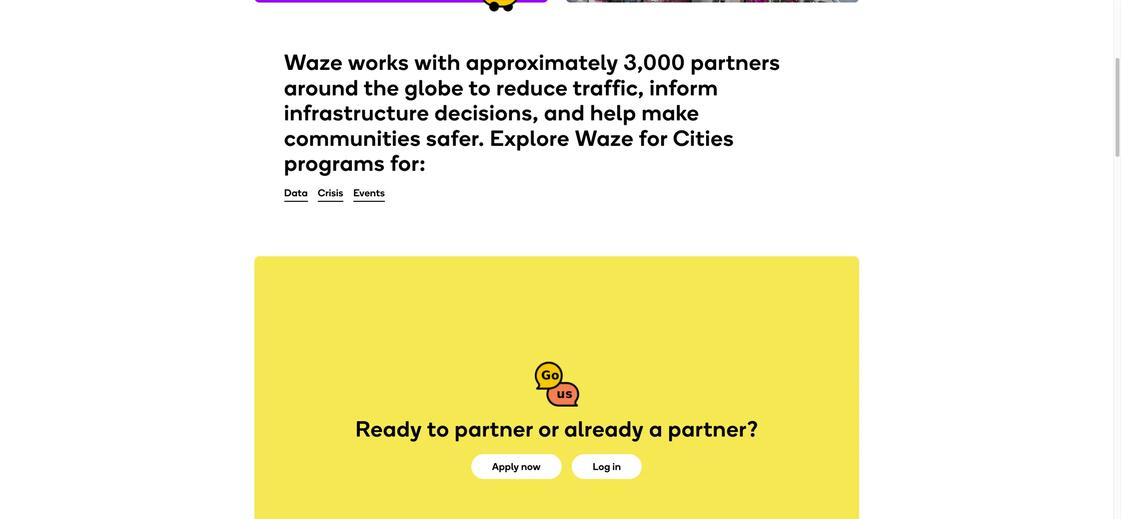 Task type: describe. For each thing, give the bounding box(es) containing it.
events link
[[354, 187, 385, 201]]

already
[[565, 416, 644, 442]]

or
[[539, 416, 559, 442]]

ready to partner or already a partner?
[[355, 416, 759, 442]]

0 vertical spatial waze
[[285, 49, 343, 76]]

data
[[285, 187, 308, 199]]

approximately
[[467, 49, 619, 76]]

around
[[285, 74, 359, 101]]

a
[[649, 416, 663, 442]]

works
[[349, 49, 410, 76]]

events
[[354, 187, 385, 199]]

log in
[[593, 461, 622, 473]]

for
[[640, 125, 668, 151]]

log
[[593, 461, 611, 473]]

infrastructure
[[285, 100, 430, 126]]

data link
[[285, 187, 308, 201]]

waze works with approximately 3,000 partners around the globe to reduce traffic, inform infrastructure decisions, and help make communities safer. explore waze for cities programs for:
[[285, 49, 781, 177]]

to inside waze works with approximately 3,000 partners around the globe to reduce traffic, inform infrastructure decisions, and help make communities safer. explore waze for cities programs for:
[[469, 74, 492, 101]]

partner?
[[668, 416, 759, 442]]

inform
[[650, 74, 719, 101]]

apply now link
[[472, 455, 562, 480]]

1 vertical spatial waze
[[576, 125, 634, 151]]

apply now
[[493, 461, 541, 473]]

traffic,
[[574, 74, 645, 101]]

cities
[[674, 125, 735, 151]]

for:
[[391, 150, 427, 177]]

now
[[522, 461, 541, 473]]



Task type: vqa. For each thing, say whether or not it's contained in the screenshot.
Image 5 of San Francisco International Airport, SF
no



Task type: locate. For each thing, give the bounding box(es) containing it.
crisis link
[[318, 187, 344, 201]]

the
[[364, 74, 400, 101]]

with
[[415, 49, 461, 76]]

in
[[613, 461, 622, 473]]

1 vertical spatial to
[[427, 416, 450, 442]]

partner
[[455, 416, 533, 442]]

explore
[[490, 125, 570, 151]]

reduce
[[497, 74, 569, 101]]

0 horizontal spatial waze
[[285, 49, 343, 76]]

apply
[[493, 461, 519, 473]]

to right globe
[[469, 74, 492, 101]]

0 vertical spatial to
[[469, 74, 492, 101]]

log in link
[[572, 455, 643, 480]]

safer.
[[427, 125, 485, 151]]

partners
[[691, 49, 781, 76]]

3,000
[[624, 49, 686, 76]]

communities
[[285, 125, 422, 151]]

to
[[469, 74, 492, 101], [427, 416, 450, 442]]

0 horizontal spatial to
[[427, 416, 450, 442]]

crisis
[[318, 187, 344, 199]]

make
[[642, 100, 700, 126]]

globe
[[405, 74, 464, 101]]

ready
[[355, 416, 422, 442]]

1 horizontal spatial waze
[[576, 125, 634, 151]]

and
[[545, 100, 586, 126]]

decisions,
[[435, 100, 539, 126]]

1 horizontal spatial to
[[469, 74, 492, 101]]

waze
[[285, 49, 343, 76], [576, 125, 634, 151]]

help
[[591, 100, 637, 126]]

to right "ready" on the left bottom of page
[[427, 416, 450, 442]]

programs
[[285, 150, 386, 177]]



